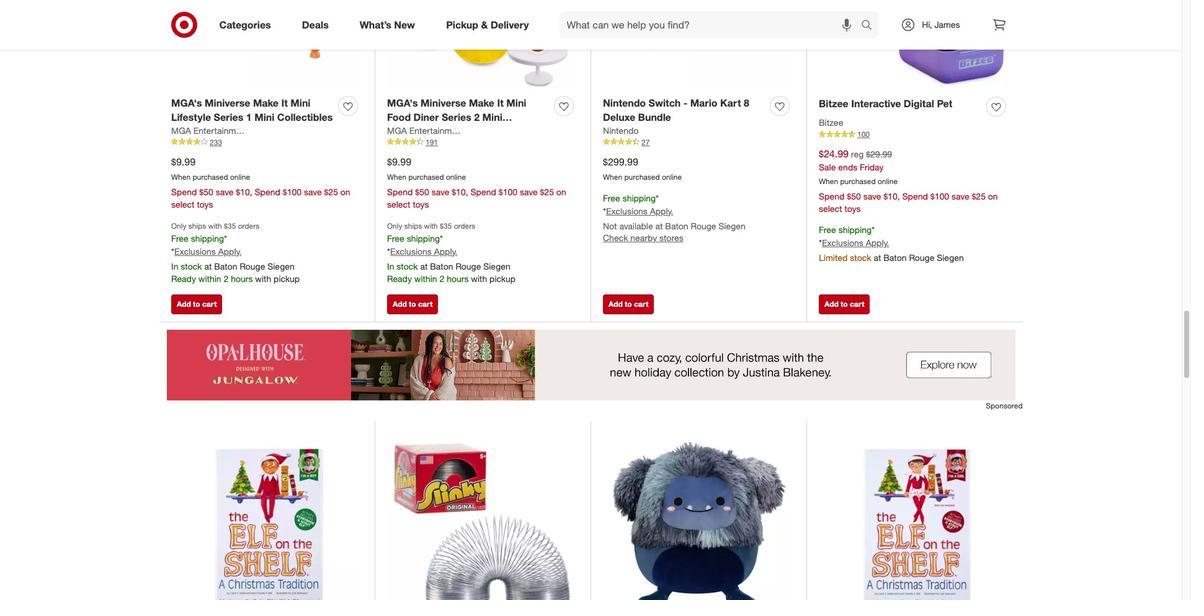 Task type: locate. For each thing, give the bounding box(es) containing it.
purchased inside '$299.99 when purchased online'
[[625, 172, 660, 182]]

2 mga entertainment link from the left
[[387, 125, 465, 137]]

2 hours from the left
[[447, 274, 469, 284]]

ready for mga's miniverse make it mini lifestyle series 1 mini collectibles
[[171, 274, 196, 284]]

stock for mga's miniverse make it mini lifestyle series 1 mini collectibles
[[181, 261, 202, 272]]

0 horizontal spatial entertainment
[[194, 125, 249, 136]]

purchased down ends
[[841, 177, 876, 186]]

the elf on the shelf - blue eye boy elf - by chanda bell (hardcover) image
[[171, 434, 363, 601], [171, 434, 363, 601]]

$50 down 191
[[415, 187, 429, 197]]

mga's
[[171, 97, 202, 109], [387, 97, 418, 109]]

2 entertainment from the left
[[410, 125, 465, 136]]

0 horizontal spatial mga entertainment
[[171, 125, 249, 136]]

add to cart button
[[171, 295, 222, 315], [387, 295, 438, 315], [603, 295, 655, 315], [819, 295, 871, 315]]

collectibles
[[277, 111, 333, 124], [387, 125, 443, 138]]

add to cart for series
[[177, 300, 217, 309]]

1 horizontal spatial only ships with $35 orders free shipping * * exclusions apply. in stock at  baton rouge siegen ready within 2 hours with pickup
[[387, 221, 516, 284]]

1 within from the left
[[199, 274, 221, 284]]

27
[[642, 138, 650, 147]]

1 orders from the left
[[238, 221, 260, 231]]

1 horizontal spatial miniverse
[[421, 97, 467, 109]]

2 horizontal spatial 2
[[474, 111, 480, 124]]

233
[[210, 138, 222, 147]]

1 horizontal spatial 2
[[440, 274, 445, 284]]

0 horizontal spatial ready
[[171, 274, 196, 284]]

make inside mga's miniverse make it mini lifestyle series 1 mini collectibles
[[253, 97, 279, 109]]

2 $9.99 when purchased online spend $50 save $10, spend $100 save $25 on select toys from the left
[[387, 156, 567, 210]]

online for bundle
[[662, 172, 682, 182]]

online inside '$299.99 when purchased online'
[[662, 172, 682, 182]]

2
[[474, 111, 480, 124], [224, 274, 229, 284], [440, 274, 445, 284]]

$10, down friday
[[884, 191, 900, 202]]

0 horizontal spatial mga entertainment link
[[171, 125, 249, 137]]

1 cart from the left
[[202, 300, 217, 309]]

2 bitzee from the top
[[819, 117, 844, 128]]

1 horizontal spatial mga
[[387, 125, 407, 136]]

$9.99 down lifestyle
[[171, 156, 196, 168]]

0 horizontal spatial mga
[[171, 125, 191, 136]]

1 $35 from the left
[[224, 221, 236, 231]]

1 horizontal spatial only
[[387, 221, 403, 231]]

2 $35 from the left
[[440, 221, 452, 231]]

stock for mga's miniverse make it mini food diner series 2 mini collectibles
[[397, 261, 418, 272]]

online down 233 link
[[230, 172, 250, 182]]

0 horizontal spatial ships
[[189, 221, 206, 231]]

2 pickup from the left
[[490, 274, 516, 284]]

0 horizontal spatial $25
[[324, 187, 338, 197]]

toys inside $24.99 reg $29.99 sale ends friday when purchased online spend $50 save $10, spend $100 save $25 on select toys
[[845, 204, 861, 214]]

2 horizontal spatial stock
[[851, 253, 872, 263]]

2 add to cart button from the left
[[387, 295, 438, 315]]

bitzee interactive digital pet image
[[819, 0, 1011, 90], [819, 0, 1011, 90]]

2 horizontal spatial $50
[[848, 191, 862, 202]]

mga's up food
[[387, 97, 418, 109]]

2 horizontal spatial toys
[[845, 204, 861, 214]]

1 mga from the left
[[171, 125, 191, 136]]

3 add to cart button from the left
[[603, 295, 655, 315]]

0 horizontal spatial orders
[[238, 221, 260, 231]]

online down friday
[[878, 177, 898, 186]]

1 vertical spatial bitzee
[[819, 117, 844, 128]]

ships for mga's miniverse make it mini food diner series 2 mini collectibles
[[405, 221, 422, 231]]

on
[[341, 187, 351, 197], [557, 187, 567, 197], [989, 191, 999, 202]]

series inside mga's miniverse make it mini lifestyle series 1 mini collectibles
[[214, 111, 244, 124]]

ships for mga's miniverse make it mini lifestyle series 1 mini collectibles
[[189, 221, 206, 231]]

1 horizontal spatial mga's
[[387, 97, 418, 109]]

mga's miniverse make it mini lifestyle series 1 mini collectibles
[[171, 97, 333, 124]]

1 $9.99 from the left
[[171, 156, 196, 168]]

entertainment up 191
[[410, 125, 465, 136]]

bitzee for bitzee
[[819, 117, 844, 128]]

exclusions
[[606, 206, 648, 216], [822, 238, 864, 248], [174, 246, 216, 257], [390, 246, 432, 257]]

3 add from the left
[[609, 300, 623, 309]]

1 ships from the left
[[189, 221, 206, 231]]

0 horizontal spatial only
[[171, 221, 187, 231]]

1 entertainment from the left
[[194, 125, 249, 136]]

1 vertical spatial collectibles
[[387, 125, 443, 138]]

add for series
[[177, 300, 191, 309]]

0 horizontal spatial miniverse
[[205, 97, 250, 109]]

1 add to cart from the left
[[177, 300, 217, 309]]

1 horizontal spatial series
[[442, 111, 472, 124]]

nintendo up the deluxe
[[603, 97, 646, 109]]

$100 for mga's miniverse make it mini food diner series 2 mini collectibles
[[499, 187, 518, 197]]

collectibles down the diner
[[387, 125, 443, 138]]

rouge inside free shipping * * exclusions apply. not available at baton rouge siegen check nearby stores
[[691, 221, 717, 231]]

mga entertainment for diner
[[387, 125, 465, 136]]

1 horizontal spatial mga entertainment link
[[387, 125, 465, 137]]

digital
[[904, 98, 935, 110]]

collectibles up 233 link
[[277, 111, 333, 124]]

only ships with $35 orders free shipping * * exclusions apply. in stock at  baton rouge siegen ready within 2 hours with pickup
[[171, 221, 300, 284], [387, 221, 516, 284]]

$10,
[[236, 187, 252, 197], [452, 187, 468, 197], [884, 191, 900, 202]]

bitzee
[[819, 98, 849, 110], [819, 117, 844, 128]]

1 hours from the left
[[231, 274, 253, 284]]

when down food
[[387, 172, 407, 182]]

1 mga entertainment link from the left
[[171, 125, 249, 137]]

miniverse up the diner
[[421, 97, 467, 109]]

1 horizontal spatial hours
[[447, 274, 469, 284]]

food
[[387, 111, 411, 124]]

rouge
[[691, 221, 717, 231], [910, 253, 935, 263], [240, 261, 265, 272], [456, 261, 481, 272]]

add to cart button for deluxe
[[603, 295, 655, 315]]

at
[[656, 221, 663, 231], [874, 253, 882, 263], [205, 261, 212, 272], [421, 261, 428, 272]]

0 horizontal spatial pickup
[[274, 274, 300, 284]]

What can we help you find? suggestions appear below search field
[[560, 11, 865, 38]]

191 link
[[387, 137, 579, 148]]

nintendo link
[[603, 125, 639, 137]]

1 horizontal spatial within
[[415, 274, 437, 284]]

mga's up lifestyle
[[171, 97, 202, 109]]

pickup
[[274, 274, 300, 284], [490, 274, 516, 284]]

$9.99 when purchased online spend $50 save $10, spend $100 save $25 on select toys down 233 link
[[171, 156, 351, 210]]

when for nintendo switch - mario kart 8 deluxe bundle
[[603, 172, 623, 182]]

1 pickup from the left
[[274, 274, 300, 284]]

when down $299.99
[[603, 172, 623, 182]]

nintendo switch - mario kart 8 deluxe bundle image
[[603, 0, 795, 89], [603, 0, 795, 89]]

1 mga's from the left
[[171, 97, 202, 109]]

0 horizontal spatial toys
[[197, 199, 213, 210]]

1 horizontal spatial select
[[387, 199, 411, 210]]

1 horizontal spatial stock
[[397, 261, 418, 272]]

2 for mga's miniverse make it mini food diner series 2 mini collectibles
[[440, 274, 445, 284]]

1 horizontal spatial toys
[[413, 199, 429, 210]]

$35 for diner
[[440, 221, 452, 231]]

bitzee up the bitzee link at the top of page
[[819, 98, 849, 110]]

$9.99 for mga's miniverse make it mini food diner series 2 mini collectibles
[[387, 156, 412, 168]]

it inside mga's miniverse make it mini lifestyle series 1 mini collectibles
[[281, 97, 288, 109]]

0 vertical spatial collectibles
[[277, 111, 333, 124]]

$50 down 233 at the left top of the page
[[199, 187, 213, 197]]

2 mga from the left
[[387, 125, 407, 136]]

select for mga's miniverse make it mini lifestyle series 1 mini collectibles
[[171, 199, 195, 210]]

0 horizontal spatial within
[[199, 274, 221, 284]]

1 bitzee from the top
[[819, 98, 849, 110]]

2 cart from the left
[[418, 300, 433, 309]]

mga down lifestyle
[[171, 125, 191, 136]]

3 cart from the left
[[634, 300, 649, 309]]

nintendo down the deluxe
[[603, 125, 639, 136]]

0 horizontal spatial series
[[214, 111, 244, 124]]

orders for 1
[[238, 221, 260, 231]]

0 horizontal spatial 2
[[224, 274, 229, 284]]

bitzee interactive digital pet
[[819, 98, 953, 110]]

mga's miniverse make it mini food diner series 2 mini collectibles
[[387, 97, 527, 138]]

mga entertainment link
[[171, 125, 249, 137], [387, 125, 465, 137]]

1 in from the left
[[171, 261, 178, 272]]

2 horizontal spatial on
[[989, 191, 999, 202]]

2 add from the left
[[393, 300, 407, 309]]

mga entertainment down the diner
[[387, 125, 465, 136]]

1 horizontal spatial $10,
[[452, 187, 468, 197]]

when down sale
[[819, 177, 839, 186]]

2 for mga's miniverse make it mini lifestyle series 1 mini collectibles
[[224, 274, 229, 284]]

make up 191 link
[[469, 97, 495, 109]]

2 inside mga's miniverse make it mini food diner series 2 mini collectibles
[[474, 111, 480, 124]]

0 horizontal spatial $100
[[283, 187, 302, 197]]

select inside $24.99 reg $29.99 sale ends friday when purchased online spend $50 save $10, spend $100 save $25 on select toys
[[819, 204, 843, 214]]

it up 233 link
[[281, 97, 288, 109]]

$50 down ends
[[848, 191, 862, 202]]

when inside '$299.99 when purchased online'
[[603, 172, 623, 182]]

2 to from the left
[[409, 300, 416, 309]]

mga
[[171, 125, 191, 136], [387, 125, 407, 136]]

2 miniverse from the left
[[421, 97, 467, 109]]

4 add to cart from the left
[[825, 300, 865, 309]]

0 horizontal spatial it
[[281, 97, 288, 109]]

miniverse up 1
[[205, 97, 250, 109]]

mga's inside mga's miniverse make it mini food diner series 2 mini collectibles
[[387, 97, 418, 109]]

entertainment for series
[[194, 125, 249, 136]]

1 horizontal spatial make
[[469, 97, 495, 109]]

1 only from the left
[[171, 221, 187, 231]]

stores
[[660, 233, 684, 244]]

purchased
[[193, 172, 228, 182], [409, 172, 444, 182], [625, 172, 660, 182], [841, 177, 876, 186]]

1 horizontal spatial entertainment
[[410, 125, 465, 136]]

to for deluxe
[[625, 300, 632, 309]]

4 cart from the left
[[850, 300, 865, 309]]

2 within from the left
[[415, 274, 437, 284]]

4 add from the left
[[825, 300, 839, 309]]

2 make from the left
[[469, 97, 495, 109]]

pickup for mga's miniverse make it mini lifestyle series 1 mini collectibles
[[274, 274, 300, 284]]

2 it from the left
[[498, 97, 504, 109]]

2 only from the left
[[387, 221, 403, 231]]

2 only ships with $35 orders free shipping * * exclusions apply. in stock at  baton rouge siegen ready within 2 hours with pickup from the left
[[387, 221, 516, 284]]

2 horizontal spatial select
[[819, 204, 843, 214]]

only
[[171, 221, 187, 231], [387, 221, 403, 231]]

0 horizontal spatial $9.99
[[171, 156, 196, 168]]

1 horizontal spatial ready
[[387, 274, 412, 284]]

purchased for series
[[193, 172, 228, 182]]

add to cart
[[177, 300, 217, 309], [393, 300, 433, 309], [609, 300, 649, 309], [825, 300, 865, 309]]

exclusions apply. button
[[606, 205, 674, 218], [822, 237, 890, 249], [174, 246, 242, 258], [390, 246, 458, 258]]

mga's miniverse make it mini lifestyle series 1 mini collectibles image
[[171, 0, 363, 89], [171, 0, 363, 89]]

sponsored
[[987, 402, 1023, 411]]

online
[[230, 172, 250, 182], [446, 172, 466, 182], [662, 172, 682, 182], [878, 177, 898, 186]]

2 mga's from the left
[[387, 97, 418, 109]]

1 horizontal spatial $25
[[540, 187, 554, 197]]

entertainment for diner
[[410, 125, 465, 136]]

1 horizontal spatial collectibles
[[387, 125, 443, 138]]

$10, for series
[[452, 187, 468, 197]]

2 mga entertainment from the left
[[387, 125, 465, 136]]

entertainment up 233 at the left top of the page
[[194, 125, 249, 136]]

3 add to cart from the left
[[609, 300, 649, 309]]

online down 191 link
[[446, 172, 466, 182]]

miniverse inside mga's miniverse make it mini lifestyle series 1 mini collectibles
[[205, 97, 250, 109]]

kart
[[721, 97, 742, 109]]

ready for mga's miniverse make it mini food diner series 2 mini collectibles
[[387, 274, 412, 284]]

at inside free shipping * * exclusions apply. not available at baton rouge siegen check nearby stores
[[656, 221, 663, 231]]

the original slinky walking spring toy, metal slinky image
[[387, 434, 579, 601], [387, 434, 579, 601]]

1 horizontal spatial $50
[[415, 187, 429, 197]]

it up 191 link
[[498, 97, 504, 109]]

$10, down 191 link
[[452, 187, 468, 197]]

0 horizontal spatial select
[[171, 199, 195, 210]]

2 ships from the left
[[405, 221, 422, 231]]

2 nintendo from the top
[[603, 125, 639, 136]]

1 horizontal spatial it
[[498, 97, 504, 109]]

2 horizontal spatial $10,
[[884, 191, 900, 202]]

purchased down $299.99
[[625, 172, 660, 182]]

bitzee link
[[819, 117, 844, 129]]

to for series
[[193, 300, 200, 309]]

1 horizontal spatial ships
[[405, 221, 422, 231]]

1 add from the left
[[177, 300, 191, 309]]

1 add to cart button from the left
[[171, 295, 222, 315]]

$35 for series
[[224, 221, 236, 231]]

0 horizontal spatial hours
[[231, 274, 253, 284]]

cart
[[202, 300, 217, 309], [418, 300, 433, 309], [634, 300, 649, 309], [850, 300, 865, 309]]

within
[[199, 274, 221, 284], [415, 274, 437, 284]]

0 horizontal spatial $10,
[[236, 187, 252, 197]]

1 miniverse from the left
[[205, 97, 250, 109]]

0 horizontal spatial mga's
[[171, 97, 202, 109]]

2 in from the left
[[387, 261, 394, 272]]

1 horizontal spatial orders
[[454, 221, 476, 231]]

1 make from the left
[[253, 97, 279, 109]]

1 horizontal spatial $35
[[440, 221, 452, 231]]

make up 233 link
[[253, 97, 279, 109]]

$50 for series
[[199, 187, 213, 197]]

$10, down 233 link
[[236, 187, 252, 197]]

nintendo inside nintendo switch - mario kart 8 deluxe bundle
[[603, 97, 646, 109]]

0 horizontal spatial only ships with $35 orders free shipping * * exclusions apply. in stock at  baton rouge siegen ready within 2 hours with pickup
[[171, 221, 300, 284]]

add to cart button for diner
[[387, 295, 438, 315]]

add for deluxe
[[609, 300, 623, 309]]

1 vertical spatial nintendo
[[603, 125, 639, 136]]

2 ready from the left
[[387, 274, 412, 284]]

0 horizontal spatial $50
[[199, 187, 213, 197]]

make
[[253, 97, 279, 109], [469, 97, 495, 109]]

0 horizontal spatial $35
[[224, 221, 236, 231]]

100
[[858, 130, 870, 139]]

mga entertainment link for series
[[171, 125, 249, 137]]

mga entertainment link for diner
[[387, 125, 465, 137]]

mga's for lifestyle
[[171, 97, 202, 109]]

1 horizontal spatial mga entertainment
[[387, 125, 465, 136]]

mini
[[291, 97, 311, 109], [507, 97, 527, 109], [255, 111, 275, 124], [483, 111, 503, 124]]

ships
[[189, 221, 206, 231], [405, 221, 422, 231]]

series right the diner
[[442, 111, 472, 124]]

$9.99 when purchased online spend $50 save $10, spend $100 save $25 on select toys for mini
[[171, 156, 351, 210]]

free
[[603, 193, 621, 203], [819, 225, 837, 235], [171, 233, 189, 244], [387, 233, 405, 244]]

online inside $24.99 reg $29.99 sale ends friday when purchased online spend $50 save $10, spend $100 save $25 on select toys
[[878, 177, 898, 186]]

mga's miniverse make it mini food diner series 2 mini collectibles image
[[387, 0, 579, 89], [387, 0, 579, 89]]

check nearby stores button
[[603, 232, 684, 245]]

1 nintendo from the top
[[603, 97, 646, 109]]

in for mga's miniverse make it mini food diner series 2 mini collectibles
[[387, 261, 394, 272]]

mga entertainment link up 233 at the left top of the page
[[171, 125, 249, 137]]

3 to from the left
[[625, 300, 632, 309]]

to
[[193, 300, 200, 309], [409, 300, 416, 309], [625, 300, 632, 309], [841, 300, 848, 309]]

cart for diner
[[418, 300, 433, 309]]

0 horizontal spatial in
[[171, 261, 178, 272]]

2 horizontal spatial $25
[[972, 191, 986, 202]]

0 horizontal spatial stock
[[181, 261, 202, 272]]

$50 inside $24.99 reg $29.99 sale ends friday when purchased online spend $50 save $10, spend $100 save $25 on select toys
[[848, 191, 862, 202]]

ready
[[171, 274, 196, 284], [387, 274, 412, 284]]

miniverse inside mga's miniverse make it mini food diner series 2 mini collectibles
[[421, 97, 467, 109]]

mga entertainment up 233 at the left top of the page
[[171, 125, 249, 136]]

purchased down 233 at the left top of the page
[[193, 172, 228, 182]]

mga for lifestyle
[[171, 125, 191, 136]]

within for mga's miniverse make it mini lifestyle series 1 mini collectibles
[[199, 274, 221, 284]]

the elf on the shelf - blue eye girl elf - by chanda bell (hardcover) image
[[819, 434, 1011, 601], [819, 434, 1011, 601]]

miniverse for series
[[205, 97, 250, 109]]

$50
[[199, 187, 213, 197], [415, 187, 429, 197], [848, 191, 862, 202]]

siegen
[[719, 221, 746, 231], [938, 253, 965, 263], [268, 261, 295, 272], [484, 261, 511, 272]]

friday
[[860, 162, 884, 173]]

when down lifestyle
[[171, 172, 191, 182]]

1 horizontal spatial $9.99
[[387, 156, 412, 168]]

1 it from the left
[[281, 97, 288, 109]]

miniverse
[[205, 97, 250, 109], [421, 97, 467, 109]]

shipping
[[623, 193, 656, 203], [839, 225, 872, 235], [191, 233, 224, 244], [407, 233, 440, 244]]

online for series
[[446, 172, 466, 182]]

1 $9.99 when purchased online spend $50 save $10, spend $100 save $25 on select toys from the left
[[171, 156, 351, 210]]

1 horizontal spatial on
[[557, 187, 567, 197]]

mga down food
[[387, 125, 407, 136]]

1
[[246, 111, 252, 124]]

save
[[216, 187, 234, 197], [304, 187, 322, 197], [432, 187, 450, 197], [520, 187, 538, 197], [864, 191, 882, 202], [952, 191, 970, 202]]

$9.99 when purchased online spend $50 save $10, spend $100 save $25 on select toys down 191 link
[[387, 156, 567, 210]]

1 ready from the left
[[171, 274, 196, 284]]

purchased down 191
[[409, 172, 444, 182]]

2 horizontal spatial $100
[[931, 191, 950, 202]]

siegen inside "free shipping * * exclusions apply. limited stock at  baton rouge siegen"
[[938, 253, 965, 263]]

when
[[171, 172, 191, 182], [387, 172, 407, 182], [603, 172, 623, 182], [819, 177, 839, 186]]

it inside mga's miniverse make it mini food diner series 2 mini collectibles
[[498, 97, 504, 109]]

2 series from the left
[[442, 111, 472, 124]]

$100 for mga's miniverse make it mini lifestyle series 1 mini collectibles
[[283, 187, 302, 197]]

1 horizontal spatial pickup
[[490, 274, 516, 284]]

1 to from the left
[[193, 300, 200, 309]]

series
[[214, 111, 244, 124], [442, 111, 472, 124]]

it for mini
[[498, 97, 504, 109]]

nintendo switch - mario kart 8 deluxe bundle
[[603, 97, 750, 124]]

available
[[620, 221, 653, 231]]

online up free shipping * * exclusions apply. not available at baton rouge siegen check nearby stores
[[662, 172, 682, 182]]

1 horizontal spatial $9.99 when purchased online spend $50 save $10, spend $100 save $25 on select toys
[[387, 156, 567, 210]]

4 add to cart button from the left
[[819, 295, 871, 315]]

make inside mga's miniverse make it mini food diner series 2 mini collectibles
[[469, 97, 495, 109]]

$299.99 when purchased online
[[603, 156, 682, 182]]

apply. inside "free shipping * * exclusions apply. limited stock at  baton rouge siegen"
[[866, 238, 890, 248]]

$9.99 down food
[[387, 156, 412, 168]]

1 mga entertainment from the left
[[171, 125, 249, 136]]

0 vertical spatial bitzee
[[819, 98, 849, 110]]

2 orders from the left
[[454, 221, 476, 231]]

0 horizontal spatial collectibles
[[277, 111, 333, 124]]

toys
[[197, 199, 213, 210], [413, 199, 429, 210], [845, 204, 861, 214]]

stock
[[851, 253, 872, 263], [181, 261, 202, 272], [397, 261, 418, 272]]

2 add to cart from the left
[[393, 300, 433, 309]]

$10, for 1
[[236, 187, 252, 197]]

$25 inside $24.99 reg $29.99 sale ends friday when purchased online spend $50 save $10, spend $100 save $25 on select toys
[[972, 191, 986, 202]]

1 only ships with $35 orders free shipping * * exclusions apply. in stock at  baton rouge siegen ready within 2 hours with pickup from the left
[[171, 221, 300, 284]]

series left 1
[[214, 111, 244, 124]]

nintendo
[[603, 97, 646, 109], [603, 125, 639, 136]]

mga entertainment link up 191
[[387, 125, 465, 137]]

apply.
[[650, 206, 674, 216], [866, 238, 890, 248], [218, 246, 242, 257], [434, 246, 458, 257]]

1 horizontal spatial $100
[[499, 187, 518, 197]]

0 vertical spatial nintendo
[[603, 97, 646, 109]]

0 horizontal spatial make
[[253, 97, 279, 109]]

apply. inside free shipping * * exclusions apply. not available at baton rouge siegen check nearby stores
[[650, 206, 674, 216]]

0 horizontal spatial on
[[341, 187, 351, 197]]

bitzee up the $24.99
[[819, 117, 844, 128]]

purchased for diner
[[409, 172, 444, 182]]

1 horizontal spatial in
[[387, 261, 394, 272]]

1 series from the left
[[214, 111, 244, 124]]

2 $9.99 from the left
[[387, 156, 412, 168]]

new
[[394, 18, 415, 31]]

0 horizontal spatial $9.99 when purchased online spend $50 save $10, spend $100 save $25 on select toys
[[171, 156, 351, 210]]

squishmallows 11" dani the navy blue bigfoot plush toy (target exclusive) image
[[603, 434, 795, 601], [603, 434, 795, 601]]

baton inside free shipping * * exclusions apply. not available at baton rouge siegen check nearby stores
[[666, 221, 689, 231]]

mga's inside mga's miniverse make it mini lifestyle series 1 mini collectibles
[[171, 97, 202, 109]]

it
[[281, 97, 288, 109], [498, 97, 504, 109]]

$9.99
[[171, 156, 196, 168], [387, 156, 412, 168]]



Task type: describe. For each thing, give the bounding box(es) containing it.
$24.99
[[819, 148, 849, 160]]

27 link
[[603, 137, 795, 148]]

search button
[[856, 11, 886, 41]]

purchased inside $24.99 reg $29.99 sale ends friday when purchased online spend $50 save $10, spend $100 save $25 on select toys
[[841, 177, 876, 186]]

only for mga's miniverse make it mini food diner series 2 mini collectibles
[[387, 221, 403, 231]]

free shipping * * exclusions apply. not available at baton rouge siegen check nearby stores
[[603, 193, 746, 244]]

what's new link
[[349, 11, 431, 38]]

4 to from the left
[[841, 300, 848, 309]]

make for mini
[[253, 97, 279, 109]]

pickup for mga's miniverse make it mini food diner series 2 mini collectibles
[[490, 274, 516, 284]]

sale
[[819, 162, 836, 173]]

deluxe
[[603, 111, 636, 124]]

on for mga's miniverse make it mini food diner series 2 mini collectibles
[[557, 187, 567, 197]]

$25 for mga's miniverse make it mini lifestyle series 1 mini collectibles
[[324, 187, 338, 197]]

siegen inside free shipping * * exclusions apply. not available at baton rouge siegen check nearby stores
[[719, 221, 746, 231]]

when for mga's miniverse make it mini lifestyle series 1 mini collectibles
[[171, 172, 191, 182]]

online for 1
[[230, 172, 250, 182]]

nintendo for nintendo
[[603, 125, 639, 136]]

make for 2
[[469, 97, 495, 109]]

orders for series
[[454, 221, 476, 231]]

pet
[[938, 98, 953, 110]]

collectibles inside mga's miniverse make it mini lifestyle series 1 mini collectibles
[[277, 111, 333, 124]]

mga for food
[[387, 125, 407, 136]]

bitzee interactive digital pet link
[[819, 97, 953, 111]]

mga's miniverse make it mini food diner series 2 mini collectibles link
[[387, 96, 549, 138]]

free shipping * * exclusions apply. limited stock at  baton rouge siegen
[[819, 225, 965, 263]]

free inside free shipping * * exclusions apply. not available at baton rouge siegen check nearby stores
[[603, 193, 621, 203]]

limited
[[819, 253, 848, 263]]

add to cart for deluxe
[[609, 300, 649, 309]]

reg
[[852, 149, 864, 160]]

what's new
[[360, 18, 415, 31]]

stock inside "free shipping * * exclusions apply. limited stock at  baton rouge siegen"
[[851, 253, 872, 263]]

233 link
[[171, 137, 363, 148]]

hi,
[[923, 19, 933, 30]]

$29.99
[[867, 149, 893, 160]]

in for mga's miniverse make it mini lifestyle series 1 mini collectibles
[[171, 261, 178, 272]]

ends
[[839, 162, 858, 173]]

select for mga's miniverse make it mini food diner series 2 mini collectibles
[[387, 199, 411, 210]]

shipping inside "free shipping * * exclusions apply. limited stock at  baton rouge siegen"
[[839, 225, 872, 235]]

at inside "free shipping * * exclusions apply. limited stock at  baton rouge siegen"
[[874, 253, 882, 263]]

when inside $24.99 reg $29.99 sale ends friday when purchased online spend $50 save $10, spend $100 save $25 on select toys
[[819, 177, 839, 186]]

-
[[684, 97, 688, 109]]

nearby
[[631, 233, 657, 244]]

pickup & delivery link
[[436, 11, 545, 38]]

add to cart button for series
[[171, 295, 222, 315]]

switch
[[649, 97, 681, 109]]

delivery
[[491, 18, 529, 31]]

only ships with $35 orders free shipping * * exclusions apply. in stock at  baton rouge siegen ready within 2 hours with pickup for 1
[[171, 221, 300, 284]]

bundle
[[639, 111, 672, 124]]

$9.99 when purchased online spend $50 save $10, spend $100 save $25 on select toys for 2
[[387, 156, 567, 210]]

rouge inside "free shipping * * exclusions apply. limited stock at  baton rouge siegen"
[[910, 253, 935, 263]]

not
[[603, 221, 617, 231]]

purchased for deluxe
[[625, 172, 660, 182]]

cart for deluxe
[[634, 300, 649, 309]]

james
[[935, 19, 961, 30]]

lifestyle
[[171, 111, 211, 124]]

advertisement region
[[159, 330, 1023, 401]]

hours for series
[[447, 274, 469, 284]]

pickup & delivery
[[446, 18, 529, 31]]

series inside mga's miniverse make it mini food diner series 2 mini collectibles
[[442, 111, 472, 124]]

$10, inside $24.99 reg $29.99 sale ends friday when purchased online spend $50 save $10, spend $100 save $25 on select toys
[[884, 191, 900, 202]]

$100 inside $24.99 reg $29.99 sale ends friday when purchased online spend $50 save $10, spend $100 save $25 on select toys
[[931, 191, 950, 202]]

what's
[[360, 18, 392, 31]]

shipping inside free shipping * * exclusions apply. not available at baton rouge siegen check nearby stores
[[623, 193, 656, 203]]

cart for series
[[202, 300, 217, 309]]

hours for 1
[[231, 274, 253, 284]]

add for diner
[[393, 300, 407, 309]]

mario
[[691, 97, 718, 109]]

only for mga's miniverse make it mini lifestyle series 1 mini collectibles
[[171, 221, 187, 231]]

to for diner
[[409, 300, 416, 309]]

toys for series
[[197, 199, 213, 210]]

search
[[856, 20, 886, 32]]

baton inside "free shipping * * exclusions apply. limited stock at  baton rouge siegen"
[[884, 253, 907, 263]]

when for mga's miniverse make it mini food diner series 2 mini collectibles
[[387, 172, 407, 182]]

nintendo switch - mario kart 8 deluxe bundle link
[[603, 96, 765, 125]]

pickup
[[446, 18, 479, 31]]

8
[[744, 97, 750, 109]]

100 link
[[819, 129, 1011, 140]]

mga's miniverse make it mini lifestyle series 1 mini collectibles link
[[171, 96, 333, 125]]

deals
[[302, 18, 329, 31]]

$50 for diner
[[415, 187, 429, 197]]

free inside "free shipping * * exclusions apply. limited stock at  baton rouge siegen"
[[819, 225, 837, 235]]

bitzee for bitzee interactive digital pet
[[819, 98, 849, 110]]

$25 for mga's miniverse make it mini food diner series 2 mini collectibles
[[540, 187, 554, 197]]

within for mga's miniverse make it mini food diner series 2 mini collectibles
[[415, 274, 437, 284]]

on inside $24.99 reg $29.99 sale ends friday when purchased online spend $50 save $10, spend $100 save $25 on select toys
[[989, 191, 999, 202]]

$9.99 for mga's miniverse make it mini lifestyle series 1 mini collectibles
[[171, 156, 196, 168]]

interactive
[[852, 98, 902, 110]]

only ships with $35 orders free shipping * * exclusions apply. in stock at  baton rouge siegen ready within 2 hours with pickup for series
[[387, 221, 516, 284]]

nintendo for nintendo switch - mario kart 8 deluxe bundle
[[603, 97, 646, 109]]

miniverse for diner
[[421, 97, 467, 109]]

191
[[426, 138, 438, 147]]

it for collectibles
[[281, 97, 288, 109]]

add to cart for diner
[[393, 300, 433, 309]]

diner
[[414, 111, 439, 124]]

$24.99 reg $29.99 sale ends friday when purchased online spend $50 save $10, spend $100 save $25 on select toys
[[819, 148, 999, 214]]

on for mga's miniverse make it mini lifestyle series 1 mini collectibles
[[341, 187, 351, 197]]

toys for diner
[[413, 199, 429, 210]]

mga entertainment for series
[[171, 125, 249, 136]]

$299.99
[[603, 156, 639, 168]]

hi, james
[[923, 19, 961, 30]]

categories link
[[209, 11, 287, 38]]

mga's for food
[[387, 97, 418, 109]]

deals link
[[292, 11, 344, 38]]

collectibles inside mga's miniverse make it mini food diner series 2 mini collectibles
[[387, 125, 443, 138]]

&
[[481, 18, 488, 31]]

check
[[603, 233, 629, 244]]

exclusions inside free shipping * * exclusions apply. not available at baton rouge siegen check nearby stores
[[606, 206, 648, 216]]

categories
[[219, 18, 271, 31]]

exclusions inside "free shipping * * exclusions apply. limited stock at  baton rouge siegen"
[[822, 238, 864, 248]]



Task type: vqa. For each thing, say whether or not it's contained in the screenshot.
Pegasus corresponding to Pegasus Press
no



